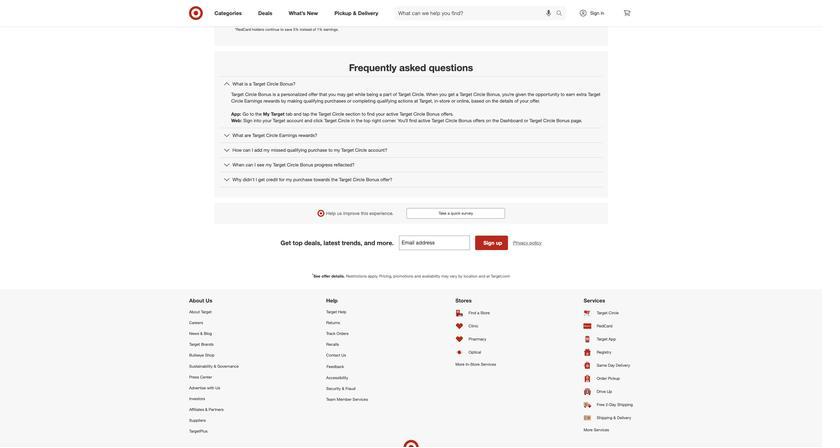 Task type: vqa. For each thing, say whether or not it's contained in the screenshot.
earnings
yes



Task type: locate. For each thing, give the bounding box(es) containing it.
0 vertical spatial sign
[[590, 10, 599, 16]]

dashboard
[[500, 118, 523, 123]]

you
[[283, 15, 290, 20], [411, 15, 419, 20], [328, 91, 336, 97], [439, 91, 447, 97]]

are
[[245, 132, 251, 138]]

purchase inside you can apply them on your next purchase or let it add up for more savings later.
[[548, 8, 567, 14]]

by left making
[[281, 98, 286, 104]]

by up when
[[267, 8, 272, 14]]

target inside check for your available target circle earnings & choose how you redeem.
[[412, 8, 424, 14]]

us
[[337, 211, 342, 216]]

offers.
[[441, 111, 454, 117]]

what up app:
[[233, 81, 243, 87]]

on
[[521, 8, 526, 14], [485, 98, 491, 104], [486, 118, 491, 123]]

circle inside check for your available target circle earnings & choose how you redeem.
[[426, 8, 438, 14]]

1 vertical spatial is
[[273, 91, 276, 97]]

sign for sign up
[[483, 240, 495, 246]]

1 horizontal spatial earnings
[[279, 132, 297, 138]]

search
[[553, 10, 569, 17]]

help up the target help
[[326, 298, 338, 304]]

1 vertical spatial offer
[[322, 274, 330, 279]]

purchase up progress
[[308, 147, 327, 153]]

pharmacy link
[[456, 333, 496, 346]]

0 horizontal spatial active
[[386, 111, 398, 117]]

purchases
[[325, 98, 346, 104]]

bullseye shop link
[[189, 350, 239, 361]]

top right get
[[293, 239, 303, 247]]

0 vertical spatial by
[[267, 8, 272, 14]]

sign in
[[590, 10, 604, 16]]

1 vertical spatial on
[[485, 98, 491, 104]]

of right part at the left
[[393, 91, 397, 97]]

when inside target circle bonus is a personalized offer that you may get while being a part of target circle. when you get a target circle bonus, you're given the opportunity to earn extra target circle earnings rewards by making qualifying purchases or completing qualifying actions at target, in-store or online, based on the details of your offer.
[[426, 91, 438, 97]]

0 vertical spatial when
[[426, 91, 438, 97]]

store inside more in-store services link
[[470, 362, 480, 367]]

on inside "app: go to the my target tab and tap the target circle section to find your active target circle bonus offers. web: sign into your target account and click target circle in the top right corner. you'll find active target circle bonus offers on the dashboard or target circle bonus page."
[[486, 118, 491, 123]]

0 vertical spatial offer
[[309, 91, 318, 97]]

deals,
[[304, 239, 322, 247]]

earn inside target circle bonus is a personalized offer that you may get while being a part of target circle. when you get a target circle bonus, you're given the opportunity to earn extra target circle earnings rewards by making qualifying purchases or completing qualifying actions at target, in-store or online, based on the details of your offer.
[[566, 91, 575, 97]]

1 vertical spatial may
[[441, 274, 449, 279]]

is up rewards
[[273, 91, 276, 97]]

circle down target,
[[413, 111, 425, 117]]

i left "see"
[[255, 162, 256, 168]]

1 horizontal spatial of
[[393, 91, 397, 97]]

earn inside score earnings by completing a bonus or earn 1% when you shop*
[[321, 8, 330, 14]]

affiliates & partners link
[[189, 405, 239, 416]]

bonus
[[258, 91, 271, 97], [427, 111, 440, 117], [459, 118, 472, 123], [556, 118, 570, 123], [300, 162, 313, 168], [366, 177, 379, 182]]

my up reflected?
[[334, 147, 340, 153]]

1 vertical spatial delivery
[[616, 363, 630, 368]]

press
[[189, 375, 199, 380]]

1 vertical spatial what
[[233, 132, 243, 138]]

i for get
[[256, 177, 257, 182]]

day right free
[[609, 403, 616, 408]]

at left "target.com"
[[486, 274, 490, 279]]

offer
[[309, 91, 318, 97], [322, 274, 330, 279]]

privacy policy
[[513, 240, 542, 246]]

& left you
[[458, 8, 461, 14]]

1 horizontal spatial at
[[486, 274, 490, 279]]

at inside "* see offer details. restrictions apply. pricing, promotions and availability may vary by location and at target.com"
[[486, 274, 490, 279]]

1 vertical spatial help
[[326, 298, 338, 304]]

0 horizontal spatial pickup
[[334, 10, 352, 16]]

sign for sign in
[[590, 10, 599, 16]]

i for see
[[255, 162, 256, 168]]

0 vertical spatial completing
[[274, 8, 297, 14]]

in down section
[[351, 118, 355, 123]]

sign left "privacy"
[[483, 240, 495, 246]]

1 horizontal spatial in
[[601, 10, 604, 16]]

us up "about target" link
[[206, 298, 212, 304]]

target circle
[[597, 311, 619, 316]]

bonus,
[[487, 91, 501, 97]]

1 horizontal spatial up
[[510, 15, 515, 20]]

2 vertical spatial on
[[486, 118, 491, 123]]

your down given
[[520, 98, 529, 104]]

up inside sign up button
[[496, 240, 502, 246]]

0 vertical spatial earnings
[[439, 8, 457, 14]]

can inside the when can i see my target circle bonus progress reflected? dropdown button
[[246, 162, 253, 168]]

active down target,
[[418, 118, 430, 123]]

when can i see my target circle bonus progress reflected?
[[233, 162, 355, 168]]

services down shipping & delivery "link"
[[594, 428, 609, 433]]

deals
[[258, 10, 272, 16]]

qualifying up when can i see my target circle bonus progress reflected?
[[287, 147, 307, 153]]

or inside "app: go to the my target tab and tap the target circle section to find your active target circle bonus offers. web: sign into your target account and click target circle in the top right corner. you'll find active target circle bonus offers on the dashboard or target circle bonus page."
[[524, 118, 528, 123]]

get
[[281, 239, 291, 247]]

0 horizontal spatial store
[[470, 362, 480, 367]]

by inside "* see offer details. restrictions apply. pricing, promotions and availability may vary by location and at target.com"
[[458, 274, 463, 279]]

them
[[509, 8, 520, 14]]

1 horizontal spatial sign
[[483, 240, 495, 246]]

get left credit
[[258, 177, 265, 182]]

offer inside "* see offer details. restrictions apply. pricing, promotions and availability may vary by location and at target.com"
[[322, 274, 330, 279]]

1 vertical spatial 1%
[[317, 27, 323, 32]]

may inside target circle bonus is a personalized offer that you may get while being a part of target circle. when you get a target circle bonus, you're given the opportunity to earn extra target circle earnings rewards by making qualifying purchases or completing qualifying actions at target, in-store or online, based on the details of your offer.
[[337, 91, 346, 97]]

target down offer.
[[530, 118, 542, 123]]

add up "see"
[[254, 147, 262, 153]]

to inside target circle bonus is a personalized offer that you may get while being a part of target circle. when you get a target circle bonus, you're given the opportunity to earn extra target circle earnings rewards by making qualifying purchases or completing qualifying actions at target, in-store or online, based on the details of your offer.
[[561, 91, 565, 97]]

i right "didn't"
[[256, 177, 257, 182]]

purchase for to
[[308, 147, 327, 153]]

0 horizontal spatial 1%
[[317, 27, 323, 32]]

offer left that
[[309, 91, 318, 97]]

0 vertical spatial active
[[386, 111, 398, 117]]

more services
[[584, 428, 609, 433]]

0 horizontal spatial more
[[456, 362, 465, 367]]

app:
[[231, 111, 241, 117]]

5%
[[293, 27, 299, 32]]

you right when
[[283, 15, 290, 20]]

at inside target circle bonus is a personalized offer that you may get while being a part of target circle. when you get a target circle bonus, you're given the opportunity to earn extra target circle earnings rewards by making qualifying purchases or completing qualifying actions at target, in-store or online, based on the details of your offer.
[[414, 98, 418, 104]]

1 vertical spatial add
[[254, 147, 262, 153]]

corner.
[[382, 118, 396, 123]]

earn left extra
[[566, 91, 575, 97]]

completing inside score earnings by completing a bonus or earn 1% when you shop*
[[274, 8, 297, 14]]

target up returns
[[326, 310, 337, 315]]

target down missed
[[273, 162, 286, 168]]

1 vertical spatial more
[[584, 428, 593, 433]]

about
[[189, 298, 204, 304], [189, 310, 200, 315]]

recalls link
[[326, 339, 368, 350]]

1 horizontal spatial add
[[584, 8, 592, 14]]

shipping up shipping & delivery
[[617, 403, 633, 408]]

0 vertical spatial delivery
[[358, 10, 378, 16]]

help for help
[[326, 298, 338, 304]]

circle.
[[412, 91, 425, 97]]

bonus up rewards
[[258, 91, 271, 97]]

why didn't i get credit for my purchase towards the target circle bonus offer?
[[233, 177, 392, 182]]

sign right it
[[590, 10, 599, 16]]

opportunity
[[536, 91, 559, 97]]

member
[[337, 397, 352, 402]]

*redcard holders continue to save 5% instead of 1% earnings.
[[235, 27, 339, 32]]

1% up earnings. at the left of page
[[332, 8, 338, 14]]

0 horizontal spatial of
[[313, 27, 316, 32]]

target up app:
[[231, 91, 244, 97]]

being
[[367, 91, 378, 97]]

1 horizontal spatial may
[[441, 274, 449, 279]]

1% inside score earnings by completing a bonus or earn 1% when you shop*
[[332, 8, 338, 14]]

sign inside "app: go to the my target tab and tap the target circle section to find your active target circle bonus offers. web: sign into your target account and click target circle in the top right corner. you'll find active target circle bonus offers on the dashboard or target circle bonus page."
[[243, 118, 252, 123]]

order pickup link
[[584, 372, 633, 386]]

1 horizontal spatial completing
[[353, 98, 376, 104]]

2 about from the top
[[189, 310, 200, 315]]

0 horizontal spatial offer
[[309, 91, 318, 97]]

sign inside sign up button
[[483, 240, 495, 246]]

1 vertical spatial i
[[255, 162, 256, 168]]

about inside "about target" link
[[189, 310, 200, 315]]

& for affiliates & partners
[[205, 408, 208, 413]]

1 horizontal spatial is
[[273, 91, 276, 97]]

& for news & blog
[[200, 332, 203, 336]]

for down the them
[[516, 15, 522, 20]]

purchase for or
[[548, 8, 567, 14]]

by inside target circle bonus is a personalized offer that you may get while being a part of target circle. when you get a target circle bonus, you're given the opportunity to earn extra target circle earnings rewards by making qualifying purchases or completing qualifying actions at target, in-store or online, based on the details of your offer.
[[281, 98, 286, 104]]

sign up
[[483, 240, 502, 246]]

rewards
[[264, 98, 280, 104]]

services down fraud
[[353, 397, 368, 402]]

0 vertical spatial find
[[367, 111, 375, 117]]

more in-store services
[[456, 362, 496, 367]]

target up actions
[[398, 91, 411, 97]]

find a store link
[[456, 307, 496, 320]]

about for about us
[[189, 298, 204, 304]]

missed
[[271, 147, 286, 153]]

2 vertical spatial purchase
[[293, 177, 312, 182]]

that
[[319, 91, 327, 97]]

may left vary at right bottom
[[441, 274, 449, 279]]

day right same at the bottom right of page
[[608, 363, 615, 368]]

pickup up earnings. at the left of page
[[334, 10, 352, 16]]

bonus inside target circle bonus is a personalized offer that you may get while being a part of target circle. when you get a target circle bonus, you're given the opportunity to earn extra target circle earnings rewards by making qualifying purchases or completing qualifying actions at target, in-store or online, based on the details of your offer.
[[258, 91, 271, 97]]

What can we help you find? suggestions appear below search field
[[394, 6, 558, 20]]

your up 'more'
[[528, 8, 536, 14]]

& down free 2-day shipping on the right of the page
[[614, 416, 616, 421]]

you inside check for your available target circle earnings & choose how you redeem.
[[411, 15, 419, 20]]

2 horizontal spatial sign
[[590, 10, 599, 16]]

1 vertical spatial by
[[281, 98, 286, 104]]

next
[[538, 8, 547, 14]]

circle down the offers. on the top
[[445, 118, 457, 123]]

sign inside sign in "link"
[[590, 10, 599, 16]]

page.
[[571, 118, 582, 123]]

can right how
[[243, 147, 251, 153]]

0 vertical spatial about
[[189, 298, 204, 304]]

or right dashboard
[[524, 118, 528, 123]]

0 vertical spatial of
[[313, 27, 316, 32]]

press center link
[[189, 372, 239, 383]]

& left blog
[[200, 332, 203, 336]]

see
[[313, 274, 320, 279]]

earnings inside check for your available target circle earnings & choose how you redeem.
[[439, 8, 457, 14]]

2 vertical spatial help
[[338, 310, 346, 315]]

2 vertical spatial us
[[215, 386, 220, 391]]

0 horizontal spatial by
[[267, 8, 272, 14]]

your
[[383, 8, 391, 14], [528, 8, 536, 14], [520, 98, 529, 104], [376, 111, 385, 117], [263, 118, 272, 123]]

for inside check for your available target circle earnings & choose how you redeem.
[[376, 8, 381, 14]]

your down my
[[263, 118, 272, 123]]

target up rewards
[[253, 81, 265, 87]]

find right "you'll"
[[409, 118, 417, 123]]

policy
[[529, 240, 542, 246]]

more in-store services link
[[456, 359, 496, 370]]

circle left 'account?'
[[355, 147, 367, 153]]

0 vertical spatial can
[[488, 8, 495, 14]]

when inside dropdown button
[[233, 162, 244, 168]]

is inside dropdown button
[[245, 81, 248, 87]]

0 vertical spatial store
[[480, 311, 490, 316]]

qualifying down that
[[304, 98, 323, 104]]

1 vertical spatial active
[[418, 118, 430, 123]]

a
[[298, 8, 300, 14], [249, 81, 252, 87], [277, 91, 280, 97], [380, 91, 382, 97], [456, 91, 458, 97], [448, 211, 450, 216], [477, 311, 479, 316]]

1 horizontal spatial 1%
[[332, 8, 338, 14]]

more for more services
[[584, 428, 593, 433]]

credit
[[266, 177, 278, 182]]

0 horizontal spatial get
[[258, 177, 265, 182]]

shipping inside "link"
[[597, 416, 612, 421]]

feedback
[[327, 364, 344, 369]]

what left "are"
[[233, 132, 243, 138]]

& left fraud
[[342, 387, 344, 391]]

1 vertical spatial store
[[470, 362, 480, 367]]

0 horizontal spatial for
[[279, 177, 285, 182]]

0 horizontal spatial up
[[496, 240, 502, 246]]

your inside you can apply them on your next purchase or let it add up for more savings later.
[[528, 8, 536, 14]]

&
[[458, 8, 461, 14], [353, 10, 357, 16], [200, 332, 203, 336], [214, 364, 216, 369], [342, 387, 344, 391], [205, 408, 208, 413], [614, 416, 616, 421]]

0 vertical spatial at
[[414, 98, 418, 104]]

2 vertical spatial delivery
[[617, 416, 631, 421]]

my right "see"
[[266, 162, 272, 168]]

about up the about target
[[189, 298, 204, 304]]

0 horizontal spatial earn
[[321, 8, 330, 14]]

what's new
[[289, 10, 318, 16]]

1 horizontal spatial find
[[409, 118, 417, 123]]

find up right
[[367, 111, 375, 117]]

redcard
[[597, 324, 613, 329]]

store inside find a store link
[[480, 311, 490, 316]]

0 horizontal spatial top
[[293, 239, 303, 247]]

target up what are target circle earnings rewards? at left top
[[273, 118, 285, 123]]

or up section
[[347, 98, 351, 104]]

help left "us"
[[326, 211, 336, 216]]

top inside "app: go to the my target tab and tap the target circle section to find your active target circle bonus offers. web: sign into your target account and click target circle in the top right corner. you'll find active target circle bonus offers on the dashboard or target circle bonus page."
[[364, 118, 371, 123]]

at down circle.
[[414, 98, 418, 104]]

is
[[245, 81, 248, 87], [273, 91, 276, 97]]

None text field
[[399, 236, 470, 250]]

drive
[[597, 390, 606, 395]]

the up click
[[311, 111, 317, 117]]

get up store
[[448, 91, 455, 97]]

0 horizontal spatial shipping
[[597, 416, 612, 421]]

1 horizontal spatial more
[[584, 428, 593, 433]]

in
[[601, 10, 604, 16], [351, 118, 355, 123]]

for inside dropdown button
[[279, 177, 285, 182]]

drive up
[[597, 390, 612, 395]]

0 vertical spatial top
[[364, 118, 371, 123]]

or right store
[[451, 98, 456, 104]]

delivery up "order pickup"
[[616, 363, 630, 368]]

find
[[469, 311, 476, 316]]

delivery
[[358, 10, 378, 16], [616, 363, 630, 368], [617, 416, 631, 421]]

target up the redeem.
[[412, 8, 424, 14]]

1 horizontal spatial when
[[426, 91, 438, 97]]

0 horizontal spatial completing
[[274, 8, 297, 14]]

survey
[[462, 211, 473, 216]]

it
[[580, 8, 582, 14]]

for right check at top left
[[376, 8, 381, 14]]

0 horizontal spatial earnings
[[244, 98, 262, 104]]

circle left "bonus?"
[[267, 81, 279, 87]]

day
[[608, 363, 615, 368], [609, 403, 616, 408]]

later.
[[551, 15, 561, 20]]

how can i add my missed qualifying purchase to my target circle account? button
[[219, 143, 603, 157]]

target up reflected?
[[341, 147, 354, 153]]

circle
[[426, 8, 438, 14], [267, 81, 279, 87], [245, 91, 257, 97], [474, 91, 485, 97], [231, 98, 243, 104], [332, 111, 344, 117], [413, 111, 425, 117], [338, 118, 350, 123], [445, 118, 457, 123], [543, 118, 555, 123], [266, 132, 278, 138], [355, 147, 367, 153], [287, 162, 299, 168], [353, 177, 365, 182], [609, 311, 619, 316]]

based
[[471, 98, 484, 104]]

pickup inside pickup & delivery 'link'
[[334, 10, 352, 16]]

delivery inside 'link'
[[358, 10, 378, 16]]

1 vertical spatial about
[[189, 310, 200, 315]]

1 vertical spatial can
[[243, 147, 251, 153]]

save
[[285, 27, 292, 32]]

0 vertical spatial 1%
[[332, 8, 338, 14]]

circle down purchases
[[332, 111, 344, 117]]

can inside you can apply them on your next purchase or let it add up for more savings later.
[[488, 8, 495, 14]]

2 vertical spatial earnings
[[279, 132, 297, 138]]

add inside you can apply them on your next purchase or let it add up for more savings later.
[[584, 8, 592, 14]]

us right with
[[215, 386, 220, 391]]

on right offers
[[486, 118, 491, 123]]

your up right
[[376, 111, 385, 117]]

get left 'while'
[[347, 91, 354, 97]]

and left more.
[[364, 239, 375, 247]]

by right vary at right bottom
[[458, 274, 463, 279]]

store
[[440, 98, 450, 104]]

1 about from the top
[[189, 298, 204, 304]]

sign in link
[[574, 6, 615, 20]]

& inside 'link'
[[353, 10, 357, 16]]

2 horizontal spatial us
[[341, 353, 346, 358]]

2 horizontal spatial for
[[516, 15, 522, 20]]

1 what from the top
[[233, 81, 243, 87]]

1 horizontal spatial offer
[[322, 274, 330, 279]]

1 horizontal spatial earn
[[566, 91, 575, 97]]

delivery inside "link"
[[617, 416, 631, 421]]

or inside you can apply them on your next purchase or let it add up for more savings later.
[[568, 8, 572, 14]]

1 vertical spatial up
[[496, 240, 502, 246]]

1 vertical spatial at
[[486, 274, 490, 279]]

about for about target
[[189, 310, 200, 315]]

0 vertical spatial purchase
[[548, 8, 567, 14]]

can for you
[[488, 8, 495, 14]]

by
[[267, 8, 272, 14], [281, 98, 286, 104], [458, 274, 463, 279]]

web:
[[231, 118, 242, 123]]

for right credit
[[279, 177, 285, 182]]

or right bonus
[[316, 8, 320, 14]]

2 horizontal spatial earnings
[[439, 8, 457, 14]]

target brands link
[[189, 339, 239, 350]]

& left check at top left
[[353, 10, 357, 16]]

1 vertical spatial us
[[341, 353, 346, 358]]

0 vertical spatial help
[[326, 211, 336, 216]]

2 what from the top
[[233, 132, 243, 138]]

can for how
[[243, 147, 251, 153]]

i right how
[[252, 147, 253, 153]]

your up the choose
[[383, 8, 391, 14]]

restrictions
[[346, 274, 367, 279]]

*
[[312, 273, 313, 277]]

more down shipping & delivery "link"
[[584, 428, 593, 433]]

0 horizontal spatial is
[[245, 81, 248, 87]]

to up progress
[[328, 147, 333, 153]]

how
[[233, 147, 242, 153]]

and down tap
[[305, 118, 312, 123]]

2 vertical spatial of
[[515, 98, 519, 104]]

purchase down when can i see my target circle bonus progress reflected?
[[293, 177, 312, 182]]

completing
[[274, 8, 297, 14], [353, 98, 376, 104]]

can inside "how can i add my missed qualifying purchase to my target circle account?" dropdown button
[[243, 147, 251, 153]]

& inside check for your available target circle earnings & choose how you redeem.
[[458, 8, 461, 14]]

1 vertical spatial purchase
[[308, 147, 327, 153]]

or
[[316, 8, 320, 14], [568, 8, 572, 14], [347, 98, 351, 104], [451, 98, 456, 104], [524, 118, 528, 123]]

target: expect more. pay less. image
[[319, 437, 503, 448]]

bonus down in-
[[427, 111, 440, 117]]

registry
[[597, 350, 611, 355]]

2 vertical spatial i
[[256, 177, 257, 182]]

0 vertical spatial add
[[584, 8, 592, 14]]

to right opportunity
[[561, 91, 565, 97]]

the right towards
[[331, 177, 338, 182]]

when
[[426, 91, 438, 97], [233, 162, 244, 168]]

2 vertical spatial can
[[246, 162, 253, 168]]

0 vertical spatial i
[[252, 147, 253, 153]]

2 vertical spatial sign
[[483, 240, 495, 246]]

0 horizontal spatial us
[[206, 298, 212, 304]]

may up purchases
[[337, 91, 346, 97]]

details.
[[331, 274, 345, 279]]

1 vertical spatial when
[[233, 162, 244, 168]]

0 vertical spatial what
[[233, 81, 243, 87]]

us for about us
[[206, 298, 212, 304]]

experience.
[[370, 211, 393, 216]]

1 vertical spatial shipping
[[597, 416, 612, 421]]

0 vertical spatial for
[[376, 8, 381, 14]]

governance
[[217, 364, 239, 369]]

up left "privacy"
[[496, 240, 502, 246]]

1 vertical spatial in
[[351, 118, 355, 123]]



Task type: describe. For each thing, give the bounding box(es) containing it.
target right extra
[[588, 91, 601, 97]]

bonus left offers
[[459, 118, 472, 123]]

track orders link
[[326, 329, 368, 339]]

advertise with us
[[189, 386, 220, 391]]

drive up link
[[584, 386, 633, 399]]

press center
[[189, 375, 212, 380]]

score earnings by completing a bonus or earn 1% when you shop*
[[235, 8, 338, 20]]

deals link
[[253, 6, 281, 20]]

on inside target circle bonus is a personalized offer that you may get while being a part of target circle. when you get a target circle bonus, you're given the opportunity to earn extra target circle earnings rewards by making qualifying purchases or completing qualifying actions at target, in-store or online, based on the details of your offer.
[[485, 98, 491, 104]]

reflected?
[[334, 162, 355, 168]]

2 horizontal spatial get
[[448, 91, 455, 97]]

1 vertical spatial of
[[393, 91, 397, 97]]

what is a target circle bonus?
[[233, 81, 296, 87]]

1 horizontal spatial get
[[347, 91, 354, 97]]

delivery for shipping & delivery
[[617, 416, 631, 421]]

in inside "link"
[[601, 10, 604, 16]]

what for what is a target circle bonus?
[[233, 81, 243, 87]]

sustainability
[[189, 364, 213, 369]]

free
[[597, 403, 605, 408]]

to inside dropdown button
[[328, 147, 333, 153]]

let
[[574, 8, 579, 14]]

track orders
[[326, 332, 349, 336]]

circle down section
[[338, 118, 350, 123]]

target up online,
[[460, 91, 472, 97]]

or inside score earnings by completing a bonus or earn 1% when you shop*
[[316, 8, 320, 14]]

& for shipping & delivery
[[614, 416, 616, 421]]

pickup & delivery
[[334, 10, 378, 16]]

target right my
[[271, 111, 285, 117]]

us for contact us
[[341, 353, 346, 358]]

circle down reflected?
[[353, 177, 365, 182]]

affiliates
[[189, 408, 204, 413]]

didn't
[[243, 177, 255, 182]]

target left the app
[[597, 337, 608, 342]]

to right go
[[250, 111, 254, 117]]

the left dashboard
[[492, 118, 499, 123]]

why
[[233, 177, 242, 182]]

my left missed
[[264, 147, 270, 153]]

into
[[254, 118, 261, 123]]

quick
[[451, 211, 460, 216]]

about us
[[189, 298, 212, 304]]

target down news
[[189, 342, 200, 347]]

frequently asked questions
[[349, 62, 473, 74]]

and up account
[[294, 111, 301, 117]]

when
[[270, 15, 281, 20]]

apply.
[[368, 274, 378, 279]]

bullseye
[[189, 353, 204, 358]]

get top deals, latest trends, and more.
[[281, 239, 394, 247]]

careers
[[189, 321, 203, 326]]

1 horizontal spatial shipping
[[617, 403, 633, 408]]

add inside dropdown button
[[254, 147, 262, 153]]

1% for of
[[317, 27, 323, 32]]

and right location
[[479, 274, 485, 279]]

offer.
[[530, 98, 540, 104]]

can for when
[[246, 162, 253, 168]]

store for a
[[480, 311, 490, 316]]

1 vertical spatial day
[[609, 403, 616, 408]]

you
[[479, 8, 487, 14]]

get inside dropdown button
[[258, 177, 265, 182]]

availability
[[422, 274, 440, 279]]

part
[[383, 91, 392, 97]]

the up 'into'
[[255, 111, 262, 117]]

more services link
[[584, 425, 633, 436]]

for inside you can apply them on your next purchase or let it add up for more savings later.
[[516, 15, 522, 20]]

bonus left offer?
[[366, 177, 379, 182]]

security & fraud
[[326, 387, 356, 391]]

1 horizontal spatial active
[[418, 118, 430, 123]]

app: go to the my target tab and tap the target circle section to find your active target circle bonus offers. web: sign into your target account and click target circle in the top right corner. you'll find active target circle bonus offers on the dashboard or target circle bonus page.
[[231, 111, 582, 123]]

earnings inside target circle bonus is a personalized offer that you may get while being a part of target circle. when you get a target circle bonus, you're given the opportunity to earn extra target circle earnings rewards by making qualifying purchases or completing qualifying actions at target, in-store or online, based on the details of your offer.
[[244, 98, 262, 104]]

target help
[[326, 310, 346, 315]]

bonus
[[302, 8, 314, 14]]

target up "you'll"
[[400, 111, 412, 117]]

to right section
[[362, 111, 366, 117]]

circle up missed
[[266, 132, 278, 138]]

given
[[516, 91, 526, 97]]

offers
[[473, 118, 485, 123]]

completing inside target circle bonus is a personalized offer that you may get while being a part of target circle. when you get a target circle bonus, you're given the opportunity to earn extra target circle earnings rewards by making qualifying purchases or completing qualifying actions at target, in-store or online, based on the details of your offer.
[[353, 98, 376, 104]]

circle up redcard link at the right of page
[[609, 311, 619, 316]]

apply
[[497, 8, 508, 14]]

asked
[[399, 62, 426, 74]]

see
[[257, 162, 264, 168]]

feedback button
[[326, 361, 368, 373]]

what's
[[289, 10, 306, 16]]

target help link
[[326, 307, 368, 318]]

you inside score earnings by completing a bonus or earn 1% when you shop*
[[283, 15, 290, 20]]

sustainability & governance link
[[189, 361, 239, 372]]

& for pickup & delivery
[[353, 10, 357, 16]]

extra
[[577, 91, 587, 97]]

order
[[597, 377, 607, 381]]

you'll
[[398, 118, 408, 123]]

1% for earn
[[332, 8, 338, 14]]

the down bonus,
[[492, 98, 498, 104]]

check
[[361, 8, 375, 14]]

1 horizontal spatial us
[[215, 386, 220, 391]]

available
[[393, 8, 411, 14]]

a inside dropdown button
[[249, 81, 252, 87]]

purchase for towards
[[293, 177, 312, 182]]

in inside "app: go to the my target tab and tap the target circle section to find your active target circle bonus offers. web: sign into your target account and click target circle in the top right corner. you'll find active target circle bonus offers on the dashboard or target circle bonus page."
[[351, 118, 355, 123]]

location
[[464, 274, 478, 279]]

& for sustainability & governance
[[214, 364, 216, 369]]

offer?
[[381, 177, 392, 182]]

target brands
[[189, 342, 214, 347]]

circle down 'how can i add my missed qualifying purchase to my target circle account?'
[[287, 162, 299, 168]]

brands
[[201, 342, 214, 347]]

redeem.
[[420, 15, 437, 20]]

free 2-day shipping
[[597, 403, 633, 408]]

advertise
[[189, 386, 206, 391]]

more for more in-store services
[[456, 362, 465, 367]]

account
[[287, 118, 303, 123]]

target right click
[[324, 118, 337, 123]]

take
[[439, 211, 447, 216]]

your inside check for your available target circle earnings & choose how you redeem.
[[383, 8, 391, 14]]

what are target circle earnings rewards?
[[233, 132, 317, 138]]

news & blog link
[[189, 329, 239, 339]]

careers link
[[189, 318, 239, 329]]

what for what are target circle earnings rewards?
[[233, 132, 243, 138]]

delivery for same day delivery
[[616, 363, 630, 368]]

target down the offers. on the top
[[432, 118, 444, 123]]

shipping & delivery
[[597, 416, 631, 421]]

store for in-
[[470, 362, 480, 367]]

security & fraud link
[[326, 384, 368, 394]]

the inside dropdown button
[[331, 177, 338, 182]]

latest
[[324, 239, 340, 247]]

while
[[355, 91, 365, 97]]

& for security & fraud
[[342, 387, 344, 391]]

services up target circle
[[584, 298, 605, 304]]

you up store
[[439, 91, 447, 97]]

target down about us
[[201, 310, 212, 315]]

0 vertical spatial day
[[608, 363, 615, 368]]

categories link
[[209, 6, 250, 20]]

target down reflected?
[[339, 177, 352, 182]]

orders
[[337, 332, 349, 336]]

is inside target circle bonus is a personalized offer that you may get while being a part of target circle. when you get a target circle bonus, you're given the opportunity to earn extra target circle earnings rewards by making qualifying purchases or completing qualifying actions at target, in-store or online, based on the details of your offer.
[[273, 91, 276, 97]]

delivery for pickup & delivery
[[358, 10, 378, 16]]

your inside target circle bonus is a personalized offer that you may get while being a part of target circle. when you get a target circle bonus, you're given the opportunity to earn extra target circle earnings rewards by making qualifying purchases or completing qualifying actions at target, in-store or online, based on the details of your offer.
[[520, 98, 529, 104]]

my down when can i see my target circle bonus progress reflected?
[[286, 177, 292, 182]]

more.
[[377, 239, 394, 247]]

tap
[[303, 111, 309, 117]]

account?
[[368, 147, 387, 153]]

news
[[189, 332, 199, 336]]

by inside score earnings by completing a bonus or earn 1% when you shop*
[[267, 8, 272, 14]]

center
[[200, 375, 212, 380]]

rewards?
[[298, 132, 317, 138]]

you up purchases
[[328, 91, 336, 97]]

circle up app:
[[231, 98, 243, 104]]

fraud
[[345, 387, 356, 391]]

contact us
[[326, 353, 346, 358]]

up inside you can apply them on your next purchase or let it add up for more savings later.
[[510, 15, 515, 20]]

1 vertical spatial find
[[409, 118, 417, 123]]

1 vertical spatial top
[[293, 239, 303, 247]]

may inside "* see offer details. restrictions apply. pricing, promotions and availability may vary by location and at target.com"
[[441, 274, 449, 279]]

stores
[[456, 298, 472, 304]]

and left availability
[[414, 274, 421, 279]]

partners
[[209, 408, 224, 413]]

target up click
[[318, 111, 331, 117]]

qualifying down part at the left
[[377, 98, 397, 104]]

the up offer.
[[528, 91, 534, 97]]

the down section
[[356, 118, 362, 123]]

bonus left page.
[[556, 118, 570, 123]]

bullseye shop
[[189, 353, 214, 358]]

i for add
[[252, 147, 253, 153]]

help for help us improve this experience.
[[326, 211, 336, 216]]

my
[[263, 111, 270, 117]]

pickup inside order pickup 'link'
[[608, 377, 620, 381]]

a inside button
[[448, 211, 450, 216]]

bonus down 'how can i add my missed qualifying purchase to my target circle account?'
[[300, 162, 313, 168]]

what's new link
[[283, 6, 326, 20]]

to left save
[[280, 27, 284, 32]]

earnings inside dropdown button
[[279, 132, 297, 138]]

recalls
[[326, 342, 339, 347]]

accessibility link
[[326, 373, 368, 384]]

0 horizontal spatial find
[[367, 111, 375, 117]]

on inside you can apply them on your next purchase or let it add up for more savings later.
[[521, 8, 526, 14]]

circle up based
[[474, 91, 485, 97]]

target right "are"
[[252, 132, 265, 138]]

target up "redcard"
[[597, 311, 608, 316]]

services down optical link
[[481, 362, 496, 367]]

qualifying inside dropdown button
[[287, 147, 307, 153]]

target circle link
[[584, 307, 633, 320]]

a inside score earnings by completing a bonus or earn 1% when you shop*
[[298, 8, 300, 14]]

offer inside target circle bonus is a personalized offer that you may get while being a part of target circle. when you get a target circle bonus, you're given the opportunity to earn extra target circle earnings rewards by making qualifying purchases or completing qualifying actions at target, in-store or online, based on the details of your offer.
[[309, 91, 318, 97]]

circle down opportunity
[[543, 118, 555, 123]]

how
[[402, 15, 410, 20]]

circle down what is a target circle bonus?
[[245, 91, 257, 97]]

in-
[[434, 98, 440, 104]]



